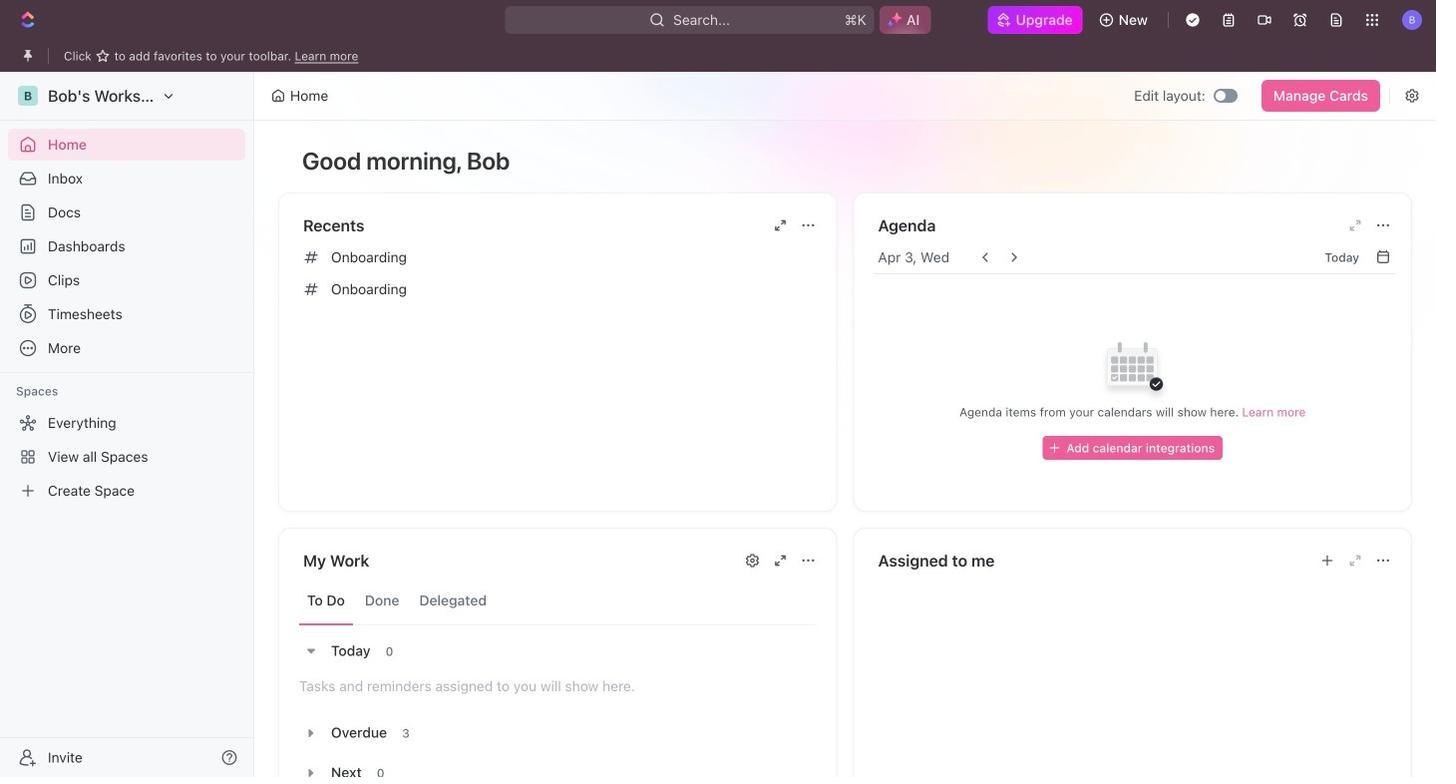 Task type: describe. For each thing, give the bounding box(es) containing it.
tree inside sidebar navigation
[[8, 407, 245, 507]]



Task type: vqa. For each thing, say whether or not it's contained in the screenshot.
Bob's Workspace, , element
yes



Task type: locate. For each thing, give the bounding box(es) containing it.
tree
[[8, 407, 245, 507]]

sidebar navigation
[[0, 72, 258, 777]]

bob's workspace, , element
[[18, 86, 38, 106]]

tab list
[[299, 577, 817, 626]]



